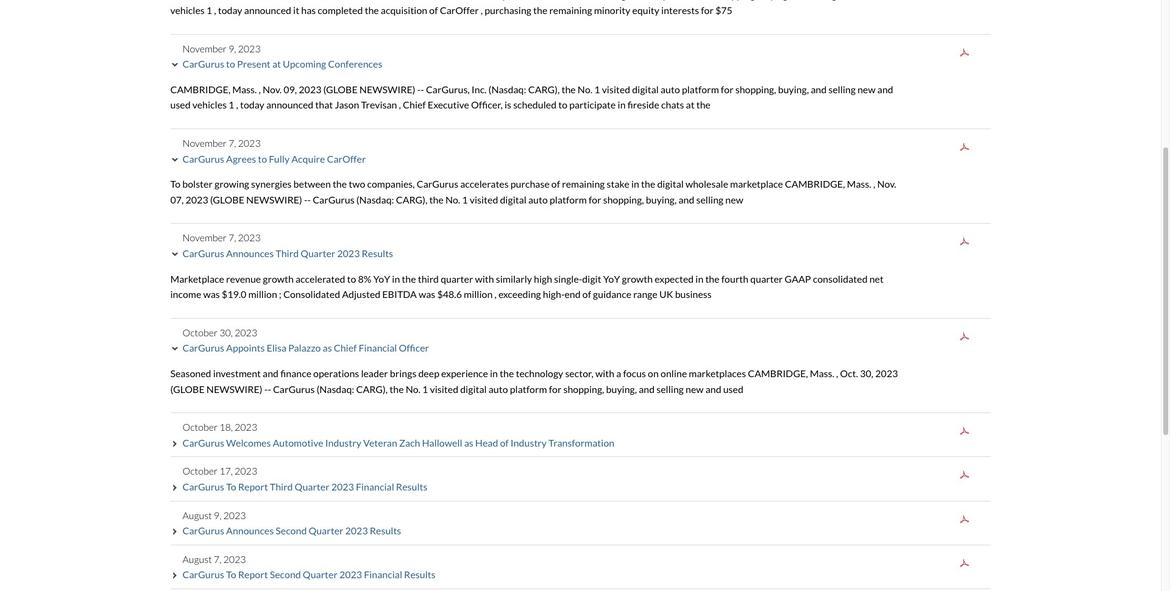 Task type: vqa. For each thing, say whether or not it's contained in the screenshot.
October 18, 2023 CarGurus Welcomes Automotive Industry Veteran Zach Hallowell as Head of Industry Transformation
yes



Task type: locate. For each thing, give the bounding box(es) containing it.
2 report from the top
[[238, 569, 268, 581]]

7, for to
[[214, 553, 221, 565]]

october for october 30, 2023 cargurus appoints elisa palazzo as chief financial officer
[[183, 327, 218, 338]]

0 vertical spatial august
[[183, 509, 212, 521]]

9, down 17, at the left bottom of page
[[214, 509, 221, 521]]

visited down deep
[[430, 383, 458, 395]]

report for august 7, 2023
[[238, 569, 268, 581]]

in left fireside
[[618, 99, 626, 111]]

in up ebitda
[[392, 273, 400, 284]]

1 horizontal spatial at
[[686, 99, 695, 111]]

quarter up $48.6
[[441, 273, 473, 284]]

0 vertical spatial caroffer
[[440, 4, 479, 16]]

2 yoy from the left
[[603, 273, 620, 284]]

second up august 7, 2023 cargurus to report second quarter 2023 financial results
[[276, 525, 307, 537]]

1 vertical spatial remaining
[[562, 178, 605, 190]]

1 horizontal spatial million
[[464, 288, 493, 300]]

1 horizontal spatial 9,
[[229, 42, 236, 54]]

2 october from the top
[[183, 421, 218, 433]]

today down present
[[240, 99, 264, 111]]

2023
[[299, 0, 322, 0], [238, 42, 261, 54], [299, 83, 322, 95], [238, 137, 261, 149], [186, 194, 208, 205], [238, 232, 261, 243], [337, 248, 360, 259], [235, 327, 257, 338], [876, 368, 898, 379], [235, 421, 257, 433], [235, 465, 257, 477], [331, 481, 354, 493], [223, 509, 246, 521], [345, 525, 368, 537], [223, 553, 246, 565], [340, 569, 362, 581]]

2 vertical spatial to
[[226, 569, 236, 581]]

7, for announces
[[229, 232, 236, 243]]

1 vertical spatial caroffer
[[327, 153, 366, 164]]

upcoming
[[283, 58, 326, 70]]

to for august 7, 2023
[[226, 569, 236, 581]]

today up present
[[218, 4, 242, 16]]

(nasdaq: down operations
[[317, 383, 354, 395]]

platform inside "cambridge, mass. , dec. 04, 2023 (globe newswire) -- cargurus (nasdaq: carg), the no. 1 visited digital auto platform for shopping, buying, and selling new and used vehicles 1 , today announced it has completed the acquisition of caroffer , purchasing the remaining minority equity interests for $75"
[[663, 0, 700, 0]]

the
[[543, 0, 557, 0], [365, 4, 379, 16], [533, 4, 548, 16], [562, 83, 576, 95], [697, 99, 711, 111], [333, 178, 347, 190], [641, 178, 655, 190], [429, 194, 444, 205], [402, 273, 416, 284], [706, 273, 720, 284], [500, 368, 514, 379], [390, 383, 404, 395]]

9, inside november 9, 2023 cargurus to present at upcoming conferences
[[229, 42, 236, 54]]

elisa
[[267, 342, 287, 354]]

visited up participate
[[602, 83, 630, 95]]

no. inside "cambridge, mass. , dec. 04, 2023 (globe newswire) -- cargurus (nasdaq: carg), the no. 1 visited digital auto platform for shopping, buying, and selling new and used vehicles 1 , today announced it has completed the acquisition of caroffer , purchasing the remaining minority equity interests for $75"
[[559, 0, 574, 0]]

november 7, 2023 cargurus agrees to fully acquire caroffer
[[183, 137, 366, 164]]

1 vertical spatial to
[[226, 481, 236, 493]]

financial for october 17, 2023 cargurus to report third quarter 2023 financial results
[[356, 481, 394, 493]]

2 august from the top
[[183, 553, 212, 565]]

august inside august 9, 2023 cargurus announces second quarter 2023 results
[[183, 509, 212, 521]]

newswire) inside "cambridge, mass. , dec. 04, 2023 (globe newswire) -- cargurus (nasdaq: carg), the no. 1 visited digital auto platform for shopping, buying, and selling new and used vehicles 1 , today announced it has completed the acquisition of caroffer , purchasing the remaining minority equity interests for $75"
[[360, 0, 416, 0]]

third
[[418, 273, 439, 284]]

2 horizontal spatial used
[[876, 0, 897, 0]]

0 vertical spatial october
[[183, 327, 218, 338]]

with left the similarly
[[475, 273, 494, 284]]

zach
[[399, 437, 420, 449]]

, inside marketplace revenue growth accelerated to 8% yoy in the third quarter with similarly high single-digit yoy growth expected in the fourth quarter gaap consolidated net income was $19.0 million ; consolidated adjusted ebitda was $48.6 million , exceeding high-end of guidance range uk business
[[495, 288, 497, 300]]

finance
[[280, 368, 312, 379]]

october 30, 2023 cargurus appoints elisa palazzo as chief financial officer
[[183, 327, 429, 354]]

1 vertical spatial 30,
[[860, 368, 874, 379]]

announced
[[244, 4, 291, 16], [266, 99, 314, 111]]

1 vertical spatial november
[[183, 137, 227, 149]]

for inside to bolster growing synergies between the two companies, cargurus accelerates purchase of remaining stake in the digital wholesale marketplace cambridge, mass. , nov. 07, 2023 (globe newswire) -- cargurus (nasdaq: carg), the no. 1 visited digital auto platform for shopping, buying, and selling new
[[589, 194, 601, 205]]

1 horizontal spatial chief
[[403, 99, 426, 111]]

to left 8%
[[347, 273, 356, 284]]

report down cargurus announces second quarter 2023 results link in the bottom left of the page
[[238, 569, 268, 581]]

1 announces from the top
[[226, 248, 274, 259]]

third
[[276, 248, 299, 259], [270, 481, 293, 493]]

0 vertical spatial november
[[183, 42, 227, 54]]

mass. inside cambridge, mass. , nov. 09, 2023 (globe newswire) -- cargurus, inc. (nasdaq: carg), the no. 1 visited digital auto platform for shopping, buying, and selling new and used vehicles 1 , today announced that jason trevisan , chief executive officer, is scheduled to participate in fireside chats at the
[[232, 83, 257, 95]]

1 horizontal spatial used
[[723, 383, 744, 395]]

(nasdaq: inside "cambridge, mass. , dec. 04, 2023 (globe newswire) -- cargurus (nasdaq: carg), the no. 1 visited digital auto platform for shopping, buying, and selling new and used vehicles 1 , today announced it has completed the acquisition of caroffer , purchasing the remaining minority equity interests for $75"
[[470, 0, 507, 0]]

growth up 'range'
[[622, 273, 653, 284]]

to left present
[[226, 58, 235, 70]]

2 quarter from the left
[[751, 273, 783, 284]]

30, up appoints
[[220, 327, 233, 338]]

two
[[349, 178, 365, 190]]

third inside the november 7, 2023 cargurus announces third quarter 2023 results
[[276, 248, 299, 259]]

minority
[[594, 4, 631, 16]]

0 vertical spatial remaining
[[549, 4, 592, 16]]

1 horizontal spatial quarter
[[751, 273, 783, 284]]

yoy right 8%
[[373, 273, 390, 284]]

auto inside cambridge, mass. , nov. 09, 2023 (globe newswire) -- cargurus, inc. (nasdaq: carg), the no. 1 visited digital auto platform for shopping, buying, and selling new and used vehicles 1 , today announced that jason trevisan , chief executive officer, is scheduled to participate in fireside chats at the
[[661, 83, 680, 95]]

2 vertical spatial financial
[[364, 569, 402, 581]]

0 horizontal spatial used
[[170, 99, 191, 111]]

7, inside november 7, 2023 cargurus agrees to fully acquire caroffer
[[229, 137, 236, 149]]

buying, inside cambridge, mass. , nov. 09, 2023 (globe newswire) -- cargurus, inc. (nasdaq: carg), the no. 1 visited digital auto platform for shopping, buying, and selling new and used vehicles 1 , today announced that jason trevisan , chief executive officer, is scheduled to participate in fireside chats at the
[[778, 83, 809, 95]]

cargurus inside seasoned investment and finance operations leader brings deep experience in the technology sector, with a focus on online marketplaces cambridge, mass. , oct. 30, 2023 (globe newswire) -- cargurus (nasdaq: carg), the no. 1 visited digital auto platform for shopping, buying, and selling new and used
[[273, 383, 315, 395]]

carg), down the 'companies,'
[[396, 194, 428, 205]]

0 vertical spatial report
[[238, 481, 268, 493]]

auto up equity on the top
[[642, 0, 661, 0]]

0 horizontal spatial 9,
[[214, 509, 221, 521]]

financial
[[359, 342, 397, 354], [356, 481, 394, 493], [364, 569, 402, 581]]

chief
[[403, 99, 426, 111], [334, 342, 357, 354]]

cambridge, mass. , dec. 04, 2023 (globe newswire) -- cargurus (nasdaq: carg), the no. 1 visited digital auto platform for shopping, buying, and selling new and used vehicles 1 , today announced it has completed the acquisition of caroffer , purchasing the remaining minority equity interests for $75
[[170, 0, 897, 16]]

visited inside "cambridge, mass. , dec. 04, 2023 (globe newswire) -- cargurus (nasdaq: carg), the no. 1 visited digital auto platform for shopping, buying, and selling new and used vehicles 1 , today announced it has completed the acquisition of caroffer , purchasing the remaining minority equity interests for $75"
[[583, 0, 611, 0]]

0 horizontal spatial industry
[[325, 437, 361, 449]]

remaining left minority
[[549, 4, 592, 16]]

1 vertical spatial today
[[240, 99, 264, 111]]

9, for august
[[214, 509, 221, 521]]

0 vertical spatial second
[[276, 525, 307, 537]]

1 horizontal spatial yoy
[[603, 273, 620, 284]]

november for november 7, 2023 cargurus announces third quarter 2023 results
[[183, 232, 227, 243]]

second down cargurus announces second quarter 2023 results link in the bottom left of the page
[[270, 569, 301, 581]]

carg), up purchasing
[[509, 0, 541, 0]]

digital up fireside
[[632, 83, 659, 95]]

1 horizontal spatial was
[[419, 288, 435, 300]]

was down third
[[419, 288, 435, 300]]

selling inside seasoned investment and finance operations leader brings deep experience in the technology sector, with a focus on online marketplaces cambridge, mass. , oct. 30, 2023 (globe newswire) -- cargurus (nasdaq: carg), the no. 1 visited digital auto platform for shopping, buying, and selling new and used
[[657, 383, 684, 395]]

officer,
[[471, 99, 503, 111]]

1 was from the left
[[203, 288, 220, 300]]

digital inside "cambridge, mass. , dec. 04, 2023 (globe newswire) -- cargurus (nasdaq: carg), the no. 1 visited digital auto platform for shopping, buying, and selling new and used vehicles 1 , today announced it has completed the acquisition of caroffer , purchasing the remaining minority equity interests for $75"
[[613, 0, 640, 0]]

announces
[[226, 248, 274, 259], [226, 525, 274, 537]]

2 november from the top
[[183, 137, 227, 149]]

0 vertical spatial 30,
[[220, 327, 233, 338]]

report down welcomes at bottom
[[238, 481, 268, 493]]

2 was from the left
[[419, 288, 435, 300]]

digital up minority
[[613, 0, 640, 0]]

was
[[203, 288, 220, 300], [419, 288, 435, 300]]

0 vertical spatial with
[[475, 273, 494, 284]]

no.
[[559, 0, 574, 0], [578, 83, 593, 95], [446, 194, 460, 205], [406, 383, 421, 395]]

announces inside the november 7, 2023 cargurus announces third quarter 2023 results
[[226, 248, 274, 259]]

0 vertical spatial third
[[276, 248, 299, 259]]

0 horizontal spatial as
[[323, 342, 332, 354]]

cargurus inside november 7, 2023 cargurus agrees to fully acquire caroffer
[[183, 153, 224, 164]]

1 vertical spatial august
[[183, 553, 212, 565]]

(globe up completed
[[323, 0, 358, 0]]

results inside october 17, 2023 cargurus to report third quarter 2023 financial results
[[396, 481, 428, 493]]

2023 inside november 9, 2023 cargurus to present at upcoming conferences
[[238, 42, 261, 54]]

(globe up jason at the left
[[323, 83, 358, 95]]

1 vertical spatial with
[[596, 368, 615, 379]]

million left ;
[[248, 288, 277, 300]]

announces inside august 9, 2023 cargurus announces second quarter 2023 results
[[226, 525, 274, 537]]

chief inside cambridge, mass. , nov. 09, 2023 (globe newswire) -- cargurus, inc. (nasdaq: carg), the no. 1 visited digital auto platform for shopping, buying, and selling new and used vehicles 1 , today announced that jason trevisan , chief executive officer, is scheduled to participate in fireside chats at the
[[403, 99, 426, 111]]

companies,
[[367, 178, 415, 190]]

2 vertical spatial october
[[183, 465, 218, 477]]

august
[[183, 509, 212, 521], [183, 553, 212, 565]]

cambridge, inside cambridge, mass. , nov. 09, 2023 (globe newswire) -- cargurus, inc. (nasdaq: carg), the no. 1 visited digital auto platform for shopping, buying, and selling new and used vehicles 1 , today announced that jason trevisan , chief executive officer, is scheduled to participate in fireside chats at the
[[170, 83, 230, 95]]

visited up minority
[[583, 0, 611, 0]]

seasoned
[[170, 368, 211, 379]]

october left 17, at the left bottom of page
[[183, 465, 218, 477]]

1 horizontal spatial industry
[[511, 437, 547, 449]]

october for october 18, 2023 cargurus welcomes automotive industry veteran zach hallowell as head of industry transformation
[[183, 421, 218, 433]]

7, for agrees
[[229, 137, 236, 149]]

0 vertical spatial at
[[272, 58, 281, 70]]

newswire) up trevisan
[[360, 83, 416, 95]]

november 7, 2023 cargurus announces third quarter 2023 results
[[183, 232, 393, 259]]

1 vertical spatial chief
[[334, 342, 357, 354]]

(nasdaq: inside to bolster growing synergies between the two companies, cargurus accelerates purchase of remaining stake in the digital wholesale marketplace cambridge, mass. , nov. 07, 2023 (globe newswire) -- cargurus (nasdaq: carg), the no. 1 visited digital auto platform for shopping, buying, and selling new
[[356, 194, 394, 205]]

august inside august 7, 2023 cargurus to report second quarter 2023 financial results
[[183, 553, 212, 565]]

1 horizontal spatial growth
[[622, 273, 653, 284]]

used inside cambridge, mass. , nov. 09, 2023 (globe newswire) -- cargurus, inc. (nasdaq: carg), the no. 1 visited digital auto platform for shopping, buying, and selling new and used vehicles 1 , today announced that jason trevisan , chief executive officer, is scheduled to participate in fireside chats at the
[[170, 99, 191, 111]]

0 horizontal spatial with
[[475, 273, 494, 284]]

announces for 9,
[[226, 525, 274, 537]]

officer
[[399, 342, 429, 354]]

october left 18,
[[183, 421, 218, 433]]

at right present
[[272, 58, 281, 70]]

uk
[[660, 288, 673, 300]]

newswire) up acquisition
[[360, 0, 416, 0]]

quarter left gaap
[[751, 273, 783, 284]]

1 report from the top
[[238, 481, 268, 493]]

digital
[[613, 0, 640, 0], [632, 83, 659, 95], [657, 178, 684, 190], [500, 194, 527, 205], [460, 383, 487, 395]]

0 vertical spatial announces
[[226, 248, 274, 259]]

for inside seasoned investment and finance operations leader brings deep experience in the technology sector, with a focus on online marketplaces cambridge, mass. , oct. 30, 2023 (globe newswire) -- cargurus (nasdaq: carg), the no. 1 visited digital auto platform for shopping, buying, and selling new and used
[[549, 383, 562, 395]]

newswire) down investment
[[207, 383, 262, 395]]

gaap
[[785, 273, 811, 284]]

of right end
[[583, 288, 591, 300]]

1
[[576, 0, 581, 0], [207, 4, 212, 16], [595, 83, 600, 95], [229, 99, 234, 111], [462, 194, 468, 205], [422, 383, 428, 395]]

1 vertical spatial announced
[[266, 99, 314, 111]]

2 vertical spatial 7,
[[214, 553, 221, 565]]

, inside to bolster growing synergies between the two companies, cargurus accelerates purchase of remaining stake in the digital wholesale marketplace cambridge, mass. , nov. 07, 2023 (globe newswire) -- cargurus (nasdaq: carg), the no. 1 visited digital auto platform for shopping, buying, and selling new
[[873, 178, 876, 190]]

auto down purchase
[[529, 194, 548, 205]]

3 october from the top
[[183, 465, 218, 477]]

announced inside "cambridge, mass. , dec. 04, 2023 (globe newswire) -- cargurus (nasdaq: carg), the no. 1 visited digital auto platform for shopping, buying, and selling new and used vehicles 1 , today announced it has completed the acquisition of caroffer , purchasing the remaining minority equity interests for $75"
[[244, 4, 291, 16]]

18,
[[220, 421, 233, 433]]

cargurus inside october 18, 2023 cargurus welcomes automotive industry veteran zach hallowell as head of industry transformation
[[183, 437, 224, 449]]

as
[[323, 342, 332, 354], [464, 437, 473, 449]]

that
[[315, 99, 333, 111]]

to left fully
[[258, 153, 267, 164]]

august 7, 2023 cargurus to report second quarter 2023 financial results
[[183, 553, 436, 581]]

1 vertical spatial vehicles
[[192, 99, 227, 111]]

third up august 9, 2023 cargurus announces second quarter 2023 results
[[270, 481, 293, 493]]

carg), down leader
[[356, 383, 388, 395]]

quarter
[[301, 248, 335, 259], [295, 481, 330, 493], [309, 525, 343, 537], [303, 569, 338, 581]]

for inside cambridge, mass. , nov. 09, 2023 (globe newswire) -- cargurus, inc. (nasdaq: carg), the no. 1 visited digital auto platform for shopping, buying, and selling new and used vehicles 1 , today announced that jason trevisan , chief executive officer, is scheduled to participate in fireside chats at the
[[721, 83, 734, 95]]

industry right head
[[511, 437, 547, 449]]

visited inside to bolster growing synergies between the two companies, cargurus accelerates purchase of remaining stake in the digital wholesale marketplace cambridge, mass. , nov. 07, 2023 (globe newswire) -- cargurus (nasdaq: carg), the no. 1 visited digital auto platform for shopping, buying, and selling new
[[470, 194, 498, 205]]

caroffer left purchasing
[[440, 4, 479, 16]]

1 vertical spatial report
[[238, 569, 268, 581]]

1 horizontal spatial caroffer
[[440, 4, 479, 16]]

october inside october 30, 2023 cargurus appoints elisa palazzo as chief financial officer
[[183, 327, 218, 338]]

to inside november 9, 2023 cargurus to present at upcoming conferences
[[226, 58, 235, 70]]

growth
[[263, 273, 294, 284], [622, 273, 653, 284]]

1 horizontal spatial 30,
[[860, 368, 874, 379]]

newswire) inside cambridge, mass. , nov. 09, 2023 (globe newswire) -- cargurus, inc. (nasdaq: carg), the no. 1 visited digital auto platform for shopping, buying, and selling new and used vehicles 1 , today announced that jason trevisan , chief executive officer, is scheduled to participate in fireside chats at the
[[360, 83, 416, 95]]

of right acquisition
[[429, 4, 438, 16]]

0 horizontal spatial yoy
[[373, 273, 390, 284]]

caroffer inside november 7, 2023 cargurus agrees to fully acquire caroffer
[[327, 153, 366, 164]]

and
[[792, 0, 808, 0], [859, 0, 875, 0], [811, 83, 827, 95], [878, 83, 894, 95], [679, 194, 695, 205], [263, 368, 279, 379], [639, 383, 655, 395], [706, 383, 722, 395]]

0 horizontal spatial was
[[203, 288, 220, 300]]

yoy
[[373, 273, 390, 284], [603, 273, 620, 284]]

carg), up scheduled
[[528, 83, 560, 95]]

1 vertical spatial october
[[183, 421, 218, 433]]

mass.
[[232, 0, 257, 0], [232, 83, 257, 95], [847, 178, 872, 190], [810, 368, 835, 379]]

hallowell
[[422, 437, 462, 449]]

ebitda
[[382, 288, 417, 300]]

at right chats
[[686, 99, 695, 111]]

selling inside to bolster growing synergies between the two companies, cargurus accelerates purchase of remaining stake in the digital wholesale marketplace cambridge, mass. , nov. 07, 2023 (globe newswire) -- cargurus (nasdaq: carg), the no. 1 visited digital auto platform for shopping, buying, and selling new
[[696, 194, 724, 205]]

november inside november 9, 2023 cargurus to present at upcoming conferences
[[183, 42, 227, 54]]

0 vertical spatial 9,
[[229, 42, 236, 54]]

(nasdaq: down the 'companies,'
[[356, 194, 394, 205]]

used inside seasoned investment and finance operations leader brings deep experience in the technology sector, with a focus on online marketplaces cambridge, mass. , oct. 30, 2023 (globe newswire) -- cargurus (nasdaq: carg), the no. 1 visited digital auto platform for shopping, buying, and selling new and used
[[723, 383, 744, 395]]

palazzo
[[288, 342, 321, 354]]

digital down experience
[[460, 383, 487, 395]]

(globe down seasoned
[[170, 383, 205, 395]]

1 vertical spatial as
[[464, 437, 473, 449]]

with
[[475, 273, 494, 284], [596, 368, 615, 379]]

2 growth from the left
[[622, 273, 653, 284]]

november for november 9, 2023 cargurus to present at upcoming conferences
[[183, 42, 227, 54]]

digital down purchase
[[500, 194, 527, 205]]

results
[[362, 248, 393, 259], [396, 481, 428, 493], [370, 525, 401, 537], [404, 569, 436, 581]]

9, inside august 9, 2023 cargurus announces second quarter 2023 results
[[214, 509, 221, 521]]

in right experience
[[490, 368, 498, 379]]

october for october 17, 2023 cargurus to report third quarter 2023 financial results
[[183, 465, 218, 477]]

1 vertical spatial nov.
[[877, 178, 897, 190]]

focus
[[623, 368, 646, 379]]

(nasdaq: up purchasing
[[470, 0, 507, 0]]

third up ;
[[276, 248, 299, 259]]

conferences
[[328, 58, 382, 70]]

of
[[429, 4, 438, 16], [552, 178, 560, 190], [583, 288, 591, 300], [500, 437, 509, 449]]

, inside seasoned investment and finance operations leader brings deep experience in the technology sector, with a focus on online marketplaces cambridge, mass. , oct. 30, 2023 (globe newswire) -- cargurus (nasdaq: carg), the no. 1 visited digital auto platform for shopping, buying, and selling new and used
[[836, 368, 838, 379]]

quarter down cargurus announces second quarter 2023 results link in the bottom left of the page
[[303, 569, 338, 581]]

1 growth from the left
[[263, 273, 294, 284]]

auto up chats
[[661, 83, 680, 95]]

november inside november 7, 2023 cargurus agrees to fully acquire caroffer
[[183, 137, 227, 149]]

with inside seasoned investment and finance operations leader brings deep experience in the technology sector, with a focus on online marketplaces cambridge, mass. , oct. 30, 2023 (globe newswire) -- cargurus (nasdaq: carg), the no. 1 visited digital auto platform for shopping, buying, and selling new and used
[[596, 368, 615, 379]]

automotive
[[273, 437, 323, 449]]

2 vertical spatial november
[[183, 232, 227, 243]]

auto inside "cambridge, mass. , dec. 04, 2023 (globe newswire) -- cargurus (nasdaq: carg), the no. 1 visited digital auto platform for shopping, buying, and selling new and used vehicles 1 , today announced it has completed the acquisition of caroffer , purchasing the remaining minority equity interests for $75"
[[642, 0, 661, 0]]

million right $48.6
[[464, 288, 493, 300]]

million
[[248, 288, 277, 300], [464, 288, 493, 300]]

0 vertical spatial as
[[323, 342, 332, 354]]

marketplace
[[170, 273, 224, 284]]

as right palazzo
[[323, 342, 332, 354]]

nov.
[[263, 83, 282, 95], [877, 178, 897, 190]]

financial inside october 17, 2023 cargurus to report third quarter 2023 financial results
[[356, 481, 394, 493]]

7,
[[229, 137, 236, 149], [229, 232, 236, 243], [214, 553, 221, 565]]

as left head
[[464, 437, 473, 449]]

report
[[238, 481, 268, 493], [238, 569, 268, 581]]

0 horizontal spatial nov.
[[263, 83, 282, 95]]

2 million from the left
[[464, 288, 493, 300]]

shopping,
[[717, 0, 757, 0], [736, 83, 776, 95], [603, 194, 644, 205], [564, 383, 604, 395]]

0 vertical spatial 7,
[[229, 137, 236, 149]]

was down marketplace at the top left of page
[[203, 288, 220, 300]]

1 vertical spatial 9,
[[214, 509, 221, 521]]

1 vertical spatial financial
[[356, 481, 394, 493]]

0 horizontal spatial quarter
[[441, 273, 473, 284]]

1 horizontal spatial as
[[464, 437, 473, 449]]

newswire) down synergies
[[246, 194, 302, 205]]

1 horizontal spatial nov.
[[877, 178, 897, 190]]

new
[[839, 0, 857, 0], [858, 83, 876, 95], [726, 194, 744, 205], [686, 383, 704, 395]]

0 horizontal spatial at
[[272, 58, 281, 70]]

of right head
[[500, 437, 509, 449]]

october inside october 18, 2023 cargurus welcomes automotive industry veteran zach hallowell as head of industry transformation
[[183, 421, 218, 433]]

mass. inside "cambridge, mass. , dec. 04, 2023 (globe newswire) -- cargurus (nasdaq: carg), the no. 1 visited digital auto platform for shopping, buying, and selling new and used vehicles 1 , today announced it has completed the acquisition of caroffer , purchasing the remaining minority equity interests for $75"
[[232, 0, 257, 0]]

1 vertical spatial 7,
[[229, 232, 236, 243]]

results inside august 7, 2023 cargurus to report second quarter 2023 financial results
[[404, 569, 436, 581]]

1 vertical spatial second
[[270, 569, 301, 581]]

0 horizontal spatial growth
[[263, 273, 294, 284]]

1 vertical spatial announces
[[226, 525, 274, 537]]

announced inside cambridge, mass. , nov. 09, 2023 (globe newswire) -- cargurus, inc. (nasdaq: carg), the no. 1 visited digital auto platform for shopping, buying, and selling new and used vehicles 1 , today announced that jason trevisan , chief executive officer, is scheduled to participate in fireside chats at the
[[266, 99, 314, 111]]

chief left executive
[[403, 99, 426, 111]]

(globe down growing
[[210, 194, 244, 205]]

1 november from the top
[[183, 42, 227, 54]]

auto up head
[[489, 383, 508, 395]]

30, right oct.
[[860, 368, 874, 379]]

buying, inside seasoned investment and finance operations leader brings deep experience in the technology sector, with a focus on online marketplaces cambridge, mass. , oct. 30, 2023 (globe newswire) -- cargurus (nasdaq: carg), the no. 1 visited digital auto platform for shopping, buying, and selling new and used
[[606, 383, 637, 395]]

of inside to bolster growing synergies between the two companies, cargurus accelerates purchase of remaining stake in the digital wholesale marketplace cambridge, mass. , nov. 07, 2023 (globe newswire) -- cargurus (nasdaq: carg), the no. 1 visited digital auto platform for shopping, buying, and selling new
[[552, 178, 560, 190]]

exceeding
[[499, 288, 541, 300]]

caroffer up the two
[[327, 153, 366, 164]]

0 vertical spatial financial
[[359, 342, 397, 354]]

9, up cargurus to present at upcoming conferences link
[[229, 42, 236, 54]]

new inside cambridge, mass. , nov. 09, 2023 (globe newswire) -- cargurus, inc. (nasdaq: carg), the no. 1 visited digital auto platform for shopping, buying, and selling new and used vehicles 1 , today announced that jason trevisan , chief executive officer, is scheduled to participate in fireside chats at the
[[858, 83, 876, 95]]

october
[[183, 327, 218, 338], [183, 421, 218, 433], [183, 465, 218, 477]]

1 vertical spatial used
[[170, 99, 191, 111]]

0 vertical spatial vehicles
[[170, 4, 205, 16]]

october down income
[[183, 327, 218, 338]]

0 horizontal spatial caroffer
[[327, 153, 366, 164]]

carg), inside "cambridge, mass. , dec. 04, 2023 (globe newswire) -- cargurus (nasdaq: carg), the no. 1 visited digital auto platform for shopping, buying, and selling new and used vehicles 1 , today announced it has completed the acquisition of caroffer , purchasing the remaining minority equity interests for $75"
[[509, 0, 541, 0]]

to right scheduled
[[558, 99, 568, 111]]

in right the stake
[[631, 178, 639, 190]]

stake
[[607, 178, 630, 190]]

3 november from the top
[[183, 232, 227, 243]]

cargurus announces third quarter 2023 results link
[[183, 248, 393, 259]]

accelerates
[[460, 178, 509, 190]]

yoy up guidance
[[603, 273, 620, 284]]

17,
[[220, 465, 233, 477]]

0 horizontal spatial million
[[248, 288, 277, 300]]

report inside august 7, 2023 cargurus to report second quarter 2023 financial results
[[238, 569, 268, 581]]

industry left veteran
[[325, 437, 361, 449]]

0 vertical spatial today
[[218, 4, 242, 16]]

to inside october 17, 2023 cargurus to report third quarter 2023 financial results
[[226, 481, 236, 493]]

visited down accelerates
[[470, 194, 498, 205]]

visited inside cambridge, mass. , nov. 09, 2023 (globe newswire) -- cargurus, inc. (nasdaq: carg), the no. 1 visited digital auto platform for shopping, buying, and selling new and used vehicles 1 , today announced that jason trevisan , chief executive officer, is scheduled to participate in fireside chats at the
[[602, 83, 630, 95]]

brings
[[390, 368, 417, 379]]

remaining left the stake
[[562, 178, 605, 190]]

0 vertical spatial chief
[[403, 99, 426, 111]]

equity
[[632, 4, 660, 16]]

to for october 17, 2023
[[226, 481, 236, 493]]

selling inside cambridge, mass. , nov. 09, 2023 (globe newswire) -- cargurus, inc. (nasdaq: carg), the no. 1 visited digital auto platform for shopping, buying, and selling new and used vehicles 1 , today announced that jason trevisan , chief executive officer, is scheduled to participate in fireside chats at the
[[829, 83, 856, 95]]

growth up ;
[[263, 273, 294, 284]]

0 vertical spatial used
[[876, 0, 897, 0]]

digital inside cambridge, mass. , nov. 09, 2023 (globe newswire) -- cargurus, inc. (nasdaq: carg), the no. 1 visited digital auto platform for shopping, buying, and selling new and used vehicles 1 , today announced that jason trevisan , chief executive officer, is scheduled to participate in fireside chats at the
[[632, 83, 659, 95]]

1 october from the top
[[183, 327, 218, 338]]

quarter up august 9, 2023 cargurus announces second quarter 2023 results
[[295, 481, 330, 493]]

1 vertical spatial third
[[270, 481, 293, 493]]

2 vertical spatial used
[[723, 383, 744, 395]]

cargurus,
[[426, 83, 470, 95]]

announced down "09,"
[[266, 99, 314, 111]]

cargurus
[[426, 0, 468, 0], [183, 58, 224, 70], [183, 153, 224, 164], [417, 178, 458, 190], [313, 194, 355, 205], [183, 248, 224, 259], [183, 342, 224, 354], [273, 383, 315, 395], [183, 437, 224, 449], [183, 481, 224, 493], [183, 525, 224, 537], [183, 569, 224, 581]]

participate
[[569, 99, 616, 111]]

of right purchase
[[552, 178, 560, 190]]

quarter up august 7, 2023 cargurus to report second quarter 2023 financial results
[[309, 525, 343, 537]]

0 horizontal spatial 30,
[[220, 327, 233, 338]]

sector,
[[565, 368, 594, 379]]

0 vertical spatial announced
[[244, 4, 291, 16]]

quarter up accelerated
[[301, 248, 335, 259]]

second inside august 9, 2023 cargurus announces second quarter 2023 results
[[276, 525, 307, 537]]

0 horizontal spatial chief
[[334, 342, 357, 354]]

(nasdaq: up is
[[489, 83, 526, 95]]

marketplaces
[[689, 368, 746, 379]]

with left the a
[[596, 368, 615, 379]]

marketplace revenue growth accelerated to 8% yoy in the third quarter with similarly high single-digit yoy growth expected in the fourth quarter gaap consolidated net income was $19.0 million ; consolidated adjusted ebitda was $48.6 million , exceeding high-end of guidance range uk business
[[170, 273, 884, 300]]

carg), inside cambridge, mass. , nov. 09, 2023 (globe newswire) -- cargurus, inc. (nasdaq: carg), the no. 1 visited digital auto platform for shopping, buying, and selling new and used vehicles 1 , today announced that jason trevisan , chief executive officer, is scheduled to participate in fireside chats at the
[[528, 83, 560, 95]]

of inside "cambridge, mass. , dec. 04, 2023 (globe newswire) -- cargurus (nasdaq: carg), the no. 1 visited digital auto platform for shopping, buying, and selling new and used vehicles 1 , today announced it has completed the acquisition of caroffer , purchasing the remaining minority equity interests for $75"
[[429, 4, 438, 16]]

announced down dec.
[[244, 4, 291, 16]]

chief up operations
[[334, 342, 357, 354]]

0 vertical spatial to
[[170, 178, 181, 190]]

carg), inside seasoned investment and finance operations leader brings deep experience in the technology sector, with a focus on online marketplaces cambridge, mass. , oct. 30, 2023 (globe newswire) -- cargurus (nasdaq: carg), the no. 1 visited digital auto platform for shopping, buying, and selling new and used
[[356, 383, 388, 395]]

1 august from the top
[[183, 509, 212, 521]]

0 vertical spatial nov.
[[263, 83, 282, 95]]

present
[[237, 58, 271, 70]]

2 announces from the top
[[226, 525, 274, 537]]

deep
[[418, 368, 439, 379]]

1 horizontal spatial with
[[596, 368, 615, 379]]

1 vertical spatial at
[[686, 99, 695, 111]]



Task type: describe. For each thing, give the bounding box(es) containing it.
guidance
[[593, 288, 632, 300]]

scheduled
[[513, 99, 557, 111]]

august for august 7, 2023 cargurus to report second quarter 2023 financial results
[[183, 553, 212, 565]]

financial for october 30, 2023 cargurus appoints elisa palazzo as chief financial officer
[[359, 342, 397, 354]]

digital inside seasoned investment and finance operations leader brings deep experience in the technology sector, with a focus on online marketplaces cambridge, mass. , oct. 30, 2023 (globe newswire) -- cargurus (nasdaq: carg), the no. 1 visited digital auto platform for shopping, buying, and selling new and used
[[460, 383, 487, 395]]

income
[[170, 288, 201, 300]]

veteran
[[363, 437, 397, 449]]

platform inside seasoned investment and finance operations leader brings deep experience in the technology sector, with a focus on online marketplaces cambridge, mass. , oct. 30, 2023 (globe newswire) -- cargurus (nasdaq: carg), the no. 1 visited digital auto platform for shopping, buying, and selling new and used
[[510, 383, 547, 395]]

1 yoy from the left
[[373, 273, 390, 284]]

cargurus inside october 30, 2023 cargurus appoints elisa palazzo as chief financial officer
[[183, 342, 224, 354]]

adjusted
[[342, 288, 381, 300]]

business
[[675, 288, 712, 300]]

fully
[[269, 153, 290, 164]]

nov. inside to bolster growing synergies between the two companies, cargurus accelerates purchase of remaining stake in the digital wholesale marketplace cambridge, mass. , nov. 07, 2023 (globe newswire) -- cargurus (nasdaq: carg), the no. 1 visited digital auto platform for shopping, buying, and selling new
[[877, 178, 897, 190]]

as inside october 30, 2023 cargurus appoints elisa palazzo as chief financial officer
[[323, 342, 332, 354]]

used inside "cambridge, mass. , dec. 04, 2023 (globe newswire) -- cargurus (nasdaq: carg), the no. 1 visited digital auto platform for shopping, buying, and selling new and used vehicles 1 , today announced it has completed the acquisition of caroffer , purchasing the remaining minority equity interests for $75"
[[876, 0, 897, 0]]

2023 inside to bolster growing synergies between the two companies, cargurus accelerates purchase of remaining stake in the digital wholesale marketplace cambridge, mass. , nov. 07, 2023 (globe newswire) -- cargurus (nasdaq: carg), the no. 1 visited digital auto platform for shopping, buying, and selling new
[[186, 194, 208, 205]]

$48.6
[[437, 288, 462, 300]]

cambridge, inside to bolster growing synergies between the two companies, cargurus accelerates purchase of remaining stake in the digital wholesale marketplace cambridge, mass. , nov. 07, 2023 (globe newswire) -- cargurus (nasdaq: carg), the no. 1 visited digital auto platform for shopping, buying, and selling new
[[785, 178, 845, 190]]

cambridge, mass. , nov. 09, 2023 (globe newswire) -- cargurus, inc. (nasdaq: carg), the no. 1 visited digital auto platform for shopping, buying, and selling new and used vehicles 1 , today announced that jason trevisan , chief executive officer, is scheduled to participate in fireside chats at the
[[170, 83, 894, 111]]

1 inside to bolster growing synergies between the two companies, cargurus accelerates purchase of remaining stake in the digital wholesale marketplace cambridge, mass. , nov. 07, 2023 (globe newswire) -- cargurus (nasdaq: carg), the no. 1 visited digital auto platform for shopping, buying, and selling new
[[462, 194, 468, 205]]

investment
[[213, 368, 261, 379]]

inc.
[[472, 83, 487, 95]]

;
[[279, 288, 282, 300]]

2023 inside "cambridge, mass. , dec. 04, 2023 (globe newswire) -- cargurus (nasdaq: carg), the no. 1 visited digital auto platform for shopping, buying, and selling new and used vehicles 1 , today announced it has completed the acquisition of caroffer , purchasing the remaining minority equity interests for $75"
[[299, 0, 322, 0]]

report for october 17, 2023
[[238, 481, 268, 493]]

cargurus announces second quarter 2023 results link
[[183, 525, 401, 537]]

cargurus welcomes automotive industry veteran zach hallowell as head of industry transformation link
[[183, 437, 615, 449]]

to inside cambridge, mass. , nov. 09, 2023 (globe newswire) -- cargurus, inc. (nasdaq: carg), the no. 1 visited digital auto platform for shopping, buying, and selling new and used vehicles 1 , today announced that jason trevisan , chief executive officer, is scheduled to participate in fireside chats at the
[[558, 99, 568, 111]]

between
[[294, 178, 331, 190]]

fireside
[[628, 99, 660, 111]]

09,
[[284, 83, 297, 95]]

in up business on the right of page
[[696, 273, 704, 284]]

nov. inside cambridge, mass. , nov. 09, 2023 (globe newswire) -- cargurus, inc. (nasdaq: carg), the no. 1 visited digital auto platform for shopping, buying, and selling new and used vehicles 1 , today announced that jason trevisan , chief executive officer, is scheduled to participate in fireside chats at the
[[263, 83, 282, 95]]

1 industry from the left
[[325, 437, 361, 449]]

2023 inside cambridge, mass. , nov. 09, 2023 (globe newswire) -- cargurus, inc. (nasdaq: carg), the no. 1 visited digital auto platform for shopping, buying, and selling new and used vehicles 1 , today announced that jason trevisan , chief executive officer, is scheduled to participate in fireside chats at the
[[299, 83, 322, 95]]

with inside marketplace revenue growth accelerated to 8% yoy in the third quarter with similarly high single-digit yoy growth expected in the fourth quarter gaap consolidated net income was $19.0 million ; consolidated adjusted ebitda was $48.6 million , exceeding high-end of guidance range uk business
[[475, 273, 494, 284]]

in inside cambridge, mass. , nov. 09, 2023 (globe newswire) -- cargurus, inc. (nasdaq: carg), the no. 1 visited digital auto platform for shopping, buying, and selling new and used vehicles 1 , today announced that jason trevisan , chief executive officer, is scheduled to participate in fireside chats at the
[[618, 99, 626, 111]]

new inside to bolster growing synergies between the two companies, cargurus accelerates purchase of remaining stake in the digital wholesale marketplace cambridge, mass. , nov. 07, 2023 (globe newswire) -- cargurus (nasdaq: carg), the no. 1 visited digital auto platform for shopping, buying, and selling new
[[726, 194, 744, 205]]

digit
[[582, 273, 601, 284]]

(nasdaq: inside seasoned investment and finance operations leader brings deep experience in the technology sector, with a focus on online marketplaces cambridge, mass. , oct. 30, 2023 (globe newswire) -- cargurus (nasdaq: carg), the no. 1 visited digital auto platform for shopping, buying, and selling new and used
[[317, 383, 354, 395]]

shopping, inside "cambridge, mass. , dec. 04, 2023 (globe newswire) -- cargurus (nasdaq: carg), the no. 1 visited digital auto platform for shopping, buying, and selling new and used vehicles 1 , today announced it has completed the acquisition of caroffer , purchasing the remaining minority equity interests for $75"
[[717, 0, 757, 0]]

november 9, 2023 cargurus to present at upcoming conferences
[[183, 42, 382, 70]]

cargurus agrees to fully acquire caroffer link
[[183, 153, 366, 164]]

it
[[293, 4, 299, 16]]

(globe inside to bolster growing synergies between the two companies, cargurus accelerates purchase of remaining stake in the digital wholesale marketplace cambridge, mass. , nov. 07, 2023 (globe newswire) -- cargurus (nasdaq: carg), the no. 1 visited digital auto platform for shopping, buying, and selling new
[[210, 194, 244, 205]]

executive
[[428, 99, 469, 111]]

(nasdaq: inside cambridge, mass. , nov. 09, 2023 (globe newswire) -- cargurus, inc. (nasdaq: carg), the no. 1 visited digital auto platform for shopping, buying, and selling new and used vehicles 1 , today announced that jason trevisan , chief executive officer, is scheduled to participate in fireside chats at the
[[489, 83, 526, 95]]

cargurus inside august 7, 2023 cargurus to report second quarter 2023 financial results
[[183, 569, 224, 581]]

and inside to bolster growing synergies between the two companies, cargurus accelerates purchase of remaining stake in the digital wholesale marketplace cambridge, mass. , nov. 07, 2023 (globe newswire) -- cargurus (nasdaq: carg), the no. 1 visited digital auto platform for shopping, buying, and selling new
[[679, 194, 695, 205]]

2023 inside october 30, 2023 cargurus appoints elisa palazzo as chief financial officer
[[235, 327, 257, 338]]

no. inside to bolster growing synergies between the two companies, cargurus accelerates purchase of remaining stake in the digital wholesale marketplace cambridge, mass. , nov. 07, 2023 (globe newswire) -- cargurus (nasdaq: carg), the no. 1 visited digital auto platform for shopping, buying, and selling new
[[446, 194, 460, 205]]

cargurus to report third quarter 2023 financial results link
[[183, 481, 428, 493]]

mass. inside to bolster growing synergies between the two companies, cargurus accelerates purchase of remaining stake in the digital wholesale marketplace cambridge, mass. , nov. 07, 2023 (globe newswire) -- cargurus (nasdaq: carg), the no. 1 visited digital auto platform for shopping, buying, and selling new
[[847, 178, 872, 190]]

today inside cambridge, mass. , nov. 09, 2023 (globe newswire) -- cargurus, inc. (nasdaq: carg), the no. 1 visited digital auto platform for shopping, buying, and selling new and used vehicles 1 , today announced that jason trevisan , chief executive officer, is scheduled to participate in fireside chats at the
[[240, 99, 264, 111]]

shopping, inside seasoned investment and finance operations leader brings deep experience in the technology sector, with a focus on online marketplaces cambridge, mass. , oct. 30, 2023 (globe newswire) -- cargurus (nasdaq: carg), the no. 1 visited digital auto platform for shopping, buying, and selling new and used
[[564, 383, 604, 395]]

leader
[[361, 368, 388, 379]]

remaining inside "cambridge, mass. , dec. 04, 2023 (globe newswire) -- cargurus (nasdaq: carg), the no. 1 visited digital auto platform for shopping, buying, and selling new and used vehicles 1 , today announced it has completed the acquisition of caroffer , purchasing the remaining minority equity interests for $75"
[[549, 4, 592, 16]]

at inside cambridge, mass. , nov. 09, 2023 (globe newswire) -- cargurus, inc. (nasdaq: carg), the no. 1 visited digital auto platform for shopping, buying, and selling new and used vehicles 1 , today announced that jason trevisan , chief executive officer, is scheduled to participate in fireside chats at the
[[686, 99, 695, 111]]

bolster
[[182, 178, 213, 190]]

october 18, 2023 cargurus welcomes automotive industry veteran zach hallowell as head of industry transformation
[[183, 421, 615, 449]]

welcomes
[[226, 437, 271, 449]]

in inside to bolster growing synergies between the two companies, cargurus accelerates purchase of remaining stake in the digital wholesale marketplace cambridge, mass. , nov. 07, 2023 (globe newswire) -- cargurus (nasdaq: carg), the no. 1 visited digital auto platform for shopping, buying, and selling new
[[631, 178, 639, 190]]

(globe inside cambridge, mass. , nov. 09, 2023 (globe newswire) -- cargurus, inc. (nasdaq: carg), the no. 1 visited digital auto platform for shopping, buying, and selling new and used vehicles 1 , today announced that jason trevisan , chief executive officer, is scheduled to participate in fireside chats at the
[[323, 83, 358, 95]]

results inside the november 7, 2023 cargurus announces third quarter 2023 results
[[362, 248, 393, 259]]

07,
[[170, 194, 184, 205]]

(globe inside "cambridge, mass. , dec. 04, 2023 (globe newswire) -- cargurus (nasdaq: carg), the no. 1 visited digital auto platform for shopping, buying, and selling new and used vehicles 1 , today announced it has completed the acquisition of caroffer , purchasing the remaining minority equity interests for $75"
[[323, 0, 358, 0]]

cargurus to report second quarter 2023 financial results link
[[183, 569, 436, 581]]

high-
[[543, 288, 565, 300]]

to inside to bolster growing synergies between the two companies, cargurus accelerates purchase of remaining stake in the digital wholesale marketplace cambridge, mass. , nov. 07, 2023 (globe newswire) -- cargurus (nasdaq: carg), the no. 1 visited digital auto platform for shopping, buying, and selling new
[[170, 178, 181, 190]]

chats
[[661, 99, 684, 111]]

dec.
[[263, 0, 282, 0]]

cargurus inside "cambridge, mass. , dec. 04, 2023 (globe newswire) -- cargurus (nasdaq: carg), the no. 1 visited digital auto platform for shopping, buying, and selling new and used vehicles 1 , today announced it has completed the acquisition of caroffer , purchasing the remaining minority equity interests for $75"
[[426, 0, 468, 0]]

visited inside seasoned investment and finance operations leader brings deep experience in the technology sector, with a focus on online marketplaces cambridge, mass. , oct. 30, 2023 (globe newswire) -- cargurus (nasdaq: carg), the no. 1 visited digital auto platform for shopping, buying, and selling new and used
[[430, 383, 458, 395]]

cargurus inside october 17, 2023 cargurus to report third quarter 2023 financial results
[[183, 481, 224, 493]]

range
[[633, 288, 658, 300]]

cargurus inside the november 7, 2023 cargurus announces third quarter 2023 results
[[183, 248, 224, 259]]

completed
[[318, 4, 363, 16]]

november for november 7, 2023 cargurus agrees to fully acquire caroffer
[[183, 137, 227, 149]]

digital left wholesale
[[657, 178, 684, 190]]

fourth
[[722, 273, 749, 284]]

2023 inside seasoned investment and finance operations leader brings deep experience in the technology sector, with a focus on online marketplaces cambridge, mass. , oct. 30, 2023 (globe newswire) -- cargurus (nasdaq: carg), the no. 1 visited digital auto platform for shopping, buying, and selling new and used
[[876, 368, 898, 379]]

single-
[[554, 273, 582, 284]]

net
[[870, 273, 884, 284]]

04,
[[284, 0, 297, 0]]

similarly
[[496, 273, 532, 284]]

august for august 9, 2023 cargurus announces second quarter 2023 results
[[183, 509, 212, 521]]

remaining inside to bolster growing synergies between the two companies, cargurus accelerates purchase of remaining stake in the digital wholesale marketplace cambridge, mass. , nov. 07, 2023 (globe newswire) -- cargurus (nasdaq: carg), the no. 1 visited digital auto platform for shopping, buying, and selling new
[[562, 178, 605, 190]]

2023 inside october 18, 2023 cargurus welcomes automotive industry veteran zach hallowell as head of industry transformation
[[235, 421, 257, 433]]

announces for 7,
[[226, 248, 274, 259]]

9, for november
[[229, 42, 236, 54]]

1 quarter from the left
[[441, 273, 473, 284]]

is
[[505, 99, 511, 111]]

has
[[301, 4, 316, 16]]

shopping, inside cambridge, mass. , nov. 09, 2023 (globe newswire) -- cargurus, inc. (nasdaq: carg), the no. 1 visited digital auto platform for shopping, buying, and selling new and used vehicles 1 , today announced that jason trevisan , chief executive officer, is scheduled to participate in fireside chats at the
[[736, 83, 776, 95]]

auto inside seasoned investment and finance operations leader brings deep experience in the technology sector, with a focus on online marketplaces cambridge, mass. , oct. 30, 2023 (globe newswire) -- cargurus (nasdaq: carg), the no. 1 visited digital auto platform for shopping, buying, and selling new and used
[[489, 383, 508, 395]]

1 million from the left
[[248, 288, 277, 300]]

online
[[661, 368, 687, 379]]

2 industry from the left
[[511, 437, 547, 449]]

quarter inside the november 7, 2023 cargurus announces third quarter 2023 results
[[301, 248, 335, 259]]

october 17, 2023 cargurus to report third quarter 2023 financial results
[[183, 465, 428, 493]]

on
[[648, 368, 659, 379]]

cargurus inside november 9, 2023 cargurus to present at upcoming conferences
[[183, 58, 224, 70]]

chief inside october 30, 2023 cargurus appoints elisa palazzo as chief financial officer
[[334, 342, 357, 354]]

cambridge, inside seasoned investment and finance operations leader brings deep experience in the technology sector, with a focus on online marketplaces cambridge, mass. , oct. 30, 2023 (globe newswire) -- cargurus (nasdaq: carg), the no. 1 visited digital auto platform for shopping, buying, and selling new and used
[[748, 368, 808, 379]]

cargurus appoints elisa palazzo as chief financial officer link
[[183, 342, 429, 354]]

high
[[534, 273, 552, 284]]

in inside seasoned investment and finance operations leader brings deep experience in the technology sector, with a focus on online marketplaces cambridge, mass. , oct. 30, 2023 (globe newswire) -- cargurus (nasdaq: carg), the no. 1 visited digital auto platform for shopping, buying, and selling new and used
[[490, 368, 498, 379]]

no. inside seasoned investment and finance operations leader brings deep experience in the technology sector, with a focus on online marketplaces cambridge, mass. , oct. 30, 2023 (globe newswire) -- cargurus (nasdaq: carg), the no. 1 visited digital auto platform for shopping, buying, and selling new and used
[[406, 383, 421, 395]]

technology
[[516, 368, 563, 379]]

third inside october 17, 2023 cargurus to report third quarter 2023 financial results
[[270, 481, 293, 493]]

vehicles inside "cambridge, mass. , dec. 04, 2023 (globe newswire) -- cargurus (nasdaq: carg), the no. 1 visited digital auto platform for shopping, buying, and selling new and used vehicles 1 , today announced it has completed the acquisition of caroffer , purchasing the remaining minority equity interests for $75"
[[170, 4, 205, 16]]

to inside november 7, 2023 cargurus agrees to fully acquire caroffer
[[258, 153, 267, 164]]

end
[[565, 288, 581, 300]]

acquire
[[292, 153, 325, 164]]

oct.
[[840, 368, 858, 379]]

seasoned investment and finance operations leader brings deep experience in the technology sector, with a focus on online marketplaces cambridge, mass. , oct. 30, 2023 (globe newswire) -- cargurus (nasdaq: carg), the no. 1 visited digital auto platform for shopping, buying, and selling new and used
[[170, 368, 898, 395]]

accelerated
[[296, 273, 345, 284]]

operations
[[313, 368, 359, 379]]

buying, inside "cambridge, mass. , dec. 04, 2023 (globe newswire) -- cargurus (nasdaq: carg), the no. 1 visited digital auto platform for shopping, buying, and selling new and used vehicles 1 , today announced it has completed the acquisition of caroffer , purchasing the remaining minority equity interests for $75"
[[759, 0, 790, 0]]

new inside "cambridge, mass. , dec. 04, 2023 (globe newswire) -- cargurus (nasdaq: carg), the no. 1 visited digital auto platform for shopping, buying, and selling new and used vehicles 1 , today announced it has completed the acquisition of caroffer , purchasing the remaining minority equity interests for $75"
[[839, 0, 857, 0]]

consolidated
[[813, 273, 868, 284]]

transformation
[[549, 437, 615, 449]]

trevisan
[[361, 99, 397, 111]]

purchasing
[[485, 4, 532, 16]]

$19.0
[[222, 288, 247, 300]]

to bolster growing synergies between the two companies, cargurus accelerates purchase of remaining stake in the digital wholesale marketplace cambridge, mass. , nov. 07, 2023 (globe newswire) -- cargurus (nasdaq: carg), the no. 1 visited digital auto platform for shopping, buying, and selling new
[[170, 178, 897, 205]]

interests
[[661, 4, 699, 16]]

quarter inside august 7, 2023 cargurus to report second quarter 2023 financial results
[[303, 569, 338, 581]]

8%
[[358, 273, 371, 284]]

buying, inside to bolster growing synergies between the two companies, cargurus accelerates purchase of remaining stake in the digital wholesale marketplace cambridge, mass. , nov. 07, 2023 (globe newswire) -- cargurus (nasdaq: carg), the no. 1 visited digital auto platform for shopping, buying, and selling new
[[646, 194, 677, 205]]

platform inside to bolster growing synergies between the two companies, cargurus accelerates purchase of remaining stake in the digital wholesale marketplace cambridge, mass. , nov. 07, 2023 (globe newswire) -- cargurus (nasdaq: carg), the no. 1 visited digital auto platform for shopping, buying, and selling new
[[550, 194, 587, 205]]

shopping, inside to bolster growing synergies between the two companies, cargurus accelerates purchase of remaining stake in the digital wholesale marketplace cambridge, mass. , nov. 07, 2023 (globe newswire) -- cargurus (nasdaq: carg), the no. 1 visited digital auto platform for shopping, buying, and selling new
[[603, 194, 644, 205]]

head
[[475, 437, 498, 449]]

quarter inside august 9, 2023 cargurus announces second quarter 2023 results
[[309, 525, 343, 537]]

30, inside seasoned investment and finance operations leader brings deep experience in the technology sector, with a focus on online marketplaces cambridge, mass. , oct. 30, 2023 (globe newswire) -- cargurus (nasdaq: carg), the no. 1 visited digital auto platform for shopping, buying, and selling new and used
[[860, 368, 874, 379]]

as inside october 18, 2023 cargurus welcomes automotive industry veteran zach hallowell as head of industry transformation
[[464, 437, 473, 449]]

consolidated
[[283, 288, 340, 300]]

cambridge, inside "cambridge, mass. , dec. 04, 2023 (globe newswire) -- cargurus (nasdaq: carg), the no. 1 visited digital auto platform for shopping, buying, and selling new and used vehicles 1 , today announced it has completed the acquisition of caroffer , purchasing the remaining minority equity interests for $75"
[[170, 0, 230, 0]]

2023 inside november 7, 2023 cargurus agrees to fully acquire caroffer
[[238, 137, 261, 149]]

selling inside "cambridge, mass. , dec. 04, 2023 (globe newswire) -- cargurus (nasdaq: carg), the no. 1 visited digital auto platform for shopping, buying, and selling new and used vehicles 1 , today announced it has completed the acquisition of caroffer , purchasing the remaining minority equity interests for $75"
[[810, 0, 837, 0]]

new inside seasoned investment and finance operations leader brings deep experience in the technology sector, with a focus on online marketplaces cambridge, mass. , oct. 30, 2023 (globe newswire) -- cargurus (nasdaq: carg), the no. 1 visited digital auto platform for shopping, buying, and selling new and used
[[686, 383, 704, 395]]

acquisition
[[381, 4, 427, 16]]

wholesale
[[686, 178, 728, 190]]

synergies
[[251, 178, 292, 190]]

30, inside october 30, 2023 cargurus appoints elisa palazzo as chief financial officer
[[220, 327, 233, 338]]

caroffer inside "cambridge, mass. , dec. 04, 2023 (globe newswire) -- cargurus (nasdaq: carg), the no. 1 visited digital auto platform for shopping, buying, and selling new and used vehicles 1 , today announced it has completed the acquisition of caroffer , purchasing the remaining minority equity interests for $75"
[[440, 4, 479, 16]]

mass. inside seasoned investment and finance operations leader brings deep experience in the technology sector, with a focus on online marketplaces cambridge, mass. , oct. 30, 2023 (globe newswire) -- cargurus (nasdaq: carg), the no. 1 visited digital auto platform for shopping, buying, and selling new and used
[[810, 368, 835, 379]]

platform inside cambridge, mass. , nov. 09, 2023 (globe newswire) -- cargurus, inc. (nasdaq: carg), the no. 1 visited digital auto platform for shopping, buying, and selling new and used vehicles 1 , today announced that jason trevisan , chief executive officer, is scheduled to participate in fireside chats at the
[[682, 83, 719, 95]]

$75
[[716, 4, 733, 16]]

vehicles inside cambridge, mass. , nov. 09, 2023 (globe newswire) -- cargurus, inc. (nasdaq: carg), the no. 1 visited digital auto platform for shopping, buying, and selling new and used vehicles 1 , today announced that jason trevisan , chief executive officer, is scheduled to participate in fireside chats at the
[[192, 99, 227, 111]]

revenue
[[226, 273, 261, 284]]

of inside october 18, 2023 cargurus welcomes automotive industry veteran zach hallowell as head of industry transformation
[[500, 437, 509, 449]]

jason
[[335, 99, 359, 111]]

expected
[[655, 273, 694, 284]]

financial for august 7, 2023 cargurus to report second quarter 2023 financial results
[[364, 569, 402, 581]]

newswire) inside seasoned investment and finance operations leader brings deep experience in the technology sector, with a focus on online marketplaces cambridge, mass. , oct. 30, 2023 (globe newswire) -- cargurus (nasdaq: carg), the no. 1 visited digital auto platform for shopping, buying, and selling new and used
[[207, 383, 262, 395]]

cargurus inside august 9, 2023 cargurus announces second quarter 2023 results
[[183, 525, 224, 537]]

carg), inside to bolster growing synergies between the two companies, cargurus accelerates purchase of remaining stake in the digital wholesale marketplace cambridge, mass. , nov. 07, 2023 (globe newswire) -- cargurus (nasdaq: carg), the no. 1 visited digital auto platform for shopping, buying, and selling new
[[396, 194, 428, 205]]

at inside november 9, 2023 cargurus to present at upcoming conferences
[[272, 58, 281, 70]]

appoints
[[226, 342, 265, 354]]



